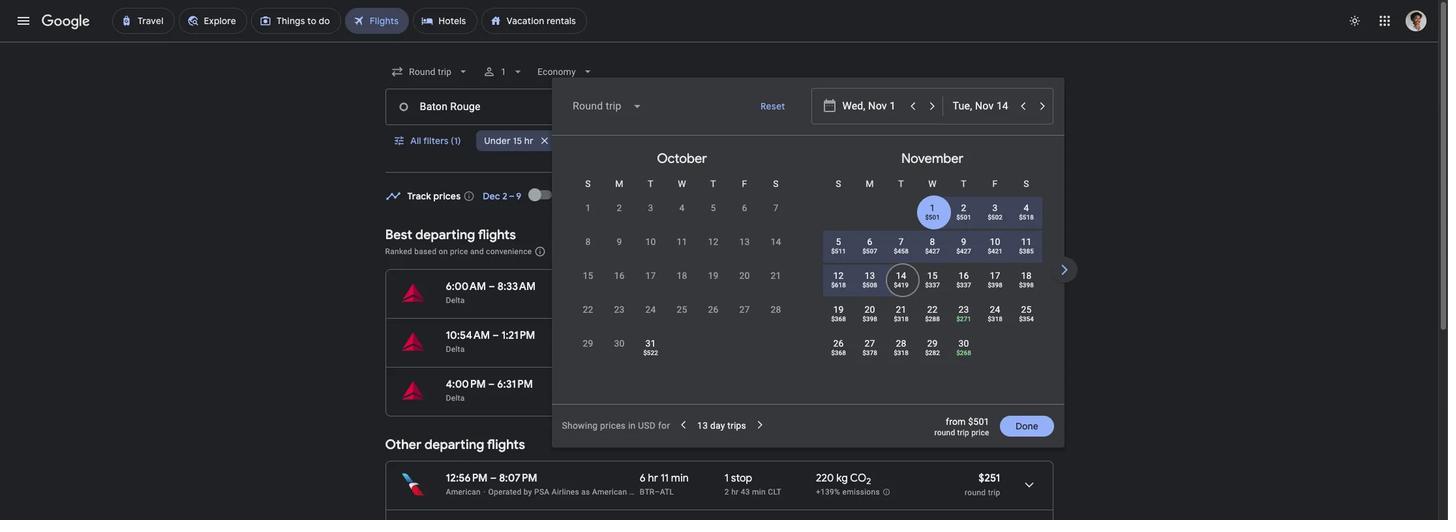 Task type: describe. For each thing, give the bounding box(es) containing it.
6 for 6 hr 11 min
[[640, 472, 646, 485]]

based
[[414, 247, 437, 256]]

5 for 5 $511
[[836, 237, 841, 247]]

delta for 6:00 am
[[446, 296, 465, 305]]

emissions for 220
[[842, 488, 880, 497]]

min inside 1 stop 2 hr 43 min clt
[[752, 488, 766, 497]]

row containing 29
[[572, 331, 666, 369]]

9 button
[[604, 235, 635, 267]]

23 for 23
[[614, 305, 625, 315]]

20 button
[[729, 269, 760, 301]]

, 458 us dollars element
[[894, 248, 909, 255]]

fri, nov 10 element
[[990, 235, 1000, 249]]

1 s from the left
[[585, 179, 591, 189]]

wed, nov 22 element
[[927, 303, 938, 316]]

1 inside 1 $501
[[930, 203, 935, 213]]

avg emissions for kg co
[[816, 296, 869, 305]]

from
[[946, 417, 966, 427]]

10:54 am
[[446, 329, 490, 342]]

fri, nov 24 element
[[990, 303, 1000, 316]]

departing for other
[[424, 437, 484, 453]]

1 hr 27 min btr – atl
[[640, 329, 690, 354]]

3 for 3
[[648, 203, 653, 213]]

thu, oct 19 element
[[708, 269, 719, 282]]

october row group
[[557, 141, 807, 399]]

$251 round trip
[[965, 472, 1000, 498]]

, 398 us dollars element for 17
[[988, 282, 1003, 289]]

airlines inside "popup button"
[[628, 135, 661, 147]]

btr for 11
[[640, 488, 655, 497]]

graph
[[1015, 189, 1040, 201]]

connecting airports button
[[941, 130, 1058, 151]]

12:56 pm
[[446, 472, 488, 485]]

leaves baton rouge metropolitan airport at 10:54 am on saturday, december 2 and arrives at hartsfield-jackson atlanta international airport at 1:21 pm on saturday, december 2. element
[[446, 329, 535, 342]]

hr inside popup button
[[524, 135, 534, 147]]

sun, nov 26 element
[[833, 337, 844, 350]]

, 421 us dollars element
[[988, 248, 1003, 255]]

33
[[659, 280, 670, 294]]

airlines button
[[621, 130, 683, 151]]

sun, oct 22 element
[[583, 303, 593, 316]]

btr for 27
[[640, 345, 655, 354]]

, 419 us dollars element
[[894, 282, 909, 289]]

trips
[[727, 421, 746, 431]]

bags
[[696, 135, 717, 147]]

17 for 17 $398
[[990, 271, 1000, 281]]

main menu image
[[16, 13, 31, 29]]

5 $511
[[831, 237, 846, 255]]

$318 for 24
[[988, 316, 1003, 323]]

27 $378
[[862, 339, 877, 357]]

under
[[484, 135, 511, 147]]

14 for 14 $419
[[896, 271, 906, 281]]

12 for 12
[[708, 237, 719, 247]]

26 $368
[[831, 339, 846, 357]]

price inside from $501 round trip price
[[971, 429, 989, 438]]

Arrival time: 6:31 PM. text field
[[497, 378, 533, 391]]

20 $398
[[862, 305, 877, 323]]

3 american from the left
[[711, 488, 746, 497]]

kg for 220
[[836, 472, 848, 485]]

may
[[842, 247, 857, 256]]

sat, oct 14 element
[[771, 235, 781, 249]]

43
[[741, 488, 750, 497]]

, 385 us dollars element
[[1019, 248, 1034, 255]]

sort by: button
[[993, 239, 1053, 263]]

dec 2 – 9
[[483, 190, 522, 202]]

15 $337
[[925, 271, 940, 289]]

$427 for 9
[[956, 248, 971, 255]]

connecting
[[949, 135, 999, 147]]

2 psa from the left
[[653, 488, 668, 497]]

sun, oct 15 element
[[583, 269, 593, 282]]

1 horizontal spatial for
[[686, 247, 697, 256]]

$398 for 20
[[862, 316, 877, 323]]

– inside 1 hr 27 min btr – atl
[[655, 345, 660, 354]]

fri, oct 20 element
[[739, 269, 750, 282]]

22 for 22 $288
[[927, 305, 938, 315]]

leaves baton rouge metropolitan airport at 12:56 pm on saturday, december 2 and arrives at hartsfield-jackson atlanta international airport at 8:07 pm on saturday, december 2. element
[[446, 472, 537, 485]]

1 inside popup button
[[501, 67, 506, 77]]

wed, nov 1, departure date. element
[[930, 202, 935, 215]]

1 psa from the left
[[534, 488, 550, 497]]

11 $385
[[1019, 237, 1034, 255]]

track prices
[[407, 190, 461, 202]]

6 for 6
[[867, 237, 872, 247]]

mon, oct 2 element
[[617, 202, 622, 215]]

assistance
[[924, 247, 964, 256]]

btr for 33
[[640, 296, 655, 305]]

, 337 us dollars element for 16
[[956, 282, 971, 289]]

28 button
[[760, 303, 792, 335]]

mon, oct 9 element
[[617, 235, 622, 249]]

15 button
[[572, 269, 604, 301]]

from $501 round trip price
[[935, 417, 989, 438]]

fri, oct 13 element
[[739, 235, 750, 249]]

times button
[[802, 130, 858, 151]]

learn more about tracked prices image
[[463, 190, 475, 202]]

13 for 13 day trips
[[697, 421, 708, 431]]

mon, oct 23 element
[[614, 303, 625, 316]]

$522
[[643, 350, 658, 357]]

16 button
[[604, 269, 635, 301]]

8 button
[[572, 235, 604, 267]]

12 button
[[698, 235, 729, 267]]

18 for 18
[[677, 271, 687, 281]]

2 inside 220 kg co 2
[[866, 476, 871, 487]]

flights for other departing flights
[[487, 437, 525, 453]]

round inside from $501 round trip price
[[935, 429, 955, 438]]

sun, oct 29 element
[[583, 337, 593, 350]]

3 button
[[635, 202, 666, 233]]

1 vertical spatial for
[[658, 421, 670, 431]]

4 button
[[666, 202, 698, 233]]

wed, nov 8 element
[[930, 235, 935, 249]]

2 horizontal spatial airlines
[[671, 488, 698, 497]]

26 button
[[698, 303, 729, 335]]

, 368 us dollars element for 26
[[831, 350, 846, 357]]

filters
[[423, 135, 448, 147]]

nonstop flight. element
[[725, 280, 765, 295]]

nonstop
[[725, 280, 765, 294]]

fri, nov 17 element
[[990, 269, 1000, 282]]

3 $502
[[988, 203, 1003, 221]]

9 $427
[[956, 237, 971, 255]]

26 for 26
[[708, 305, 719, 315]]

13 for 13 $508
[[865, 271, 875, 281]]

operated
[[488, 488, 522, 497]]

passenger assistance button
[[883, 247, 964, 256]]

mon, nov 27 element
[[865, 337, 875, 350]]

avg for kg co
[[816, 345, 830, 354]]

Arrival time: 8:07 PM. text field
[[499, 472, 537, 485]]

sat, oct 28 element
[[771, 303, 781, 316]]

, 318 us dollars element for 21
[[894, 316, 909, 323]]

m for november
[[866, 179, 874, 189]]

, 398 us dollars element for 18
[[1019, 282, 1034, 289]]

row containing 26
[[823, 331, 979, 369]]

$421
[[988, 248, 1003, 255]]

october
[[657, 151, 707, 167]]

13 button
[[729, 235, 760, 267]]

apply.
[[860, 247, 881, 256]]

mon, oct 30 element
[[614, 337, 625, 350]]

6:00 am – 8:33 am delta
[[446, 280, 536, 305]]

1 fees from the left
[[669, 247, 684, 256]]

, 318 us dollars element for 28
[[894, 350, 909, 357]]

grid
[[923, 189, 940, 201]]

bag fees button
[[809, 247, 840, 256]]

date grid button
[[866, 183, 951, 207]]

11 inside 6 hr 11 min btr – atl
[[661, 472, 669, 485]]

mon, oct 16 element
[[614, 269, 625, 282]]

19 button
[[698, 269, 729, 301]]

wed, oct 11 element
[[677, 235, 687, 249]]

min for 11
[[671, 472, 689, 485]]

wed, oct 18 element
[[677, 269, 687, 282]]

2 inside the 2 $501
[[961, 203, 966, 213]]

required
[[608, 247, 638, 256]]

30 for 30
[[614, 339, 625, 349]]

row containing 5
[[823, 230, 1042, 267]]

thu, oct 26 element
[[708, 303, 719, 316]]

11 button
[[666, 235, 698, 267]]

22 for 22
[[583, 305, 593, 315]]

$518
[[1019, 214, 1034, 221]]

3 for 3 $502
[[992, 203, 998, 213]]

$238 round trip
[[965, 280, 1000, 306]]

$318 for 21
[[894, 316, 909, 323]]

1 button
[[477, 56, 530, 87]]

28 $318
[[894, 339, 909, 357]]

other departing flights
[[385, 437, 525, 453]]

27 button
[[729, 303, 760, 335]]

prices for track
[[433, 190, 461, 202]]

1 stop flight. element
[[725, 472, 752, 487]]

co inside kg co 2
[[842, 329, 858, 342]]

mon, nov 13 element
[[865, 269, 875, 282]]

10 for 10
[[645, 237, 656, 247]]

wed, nov 15 element
[[927, 269, 938, 282]]

, 501 us dollars element for 1
[[925, 214, 940, 221]]

1 inside 1 hr 27 min btr – atl
[[640, 329, 644, 342]]

6 $507
[[862, 237, 877, 255]]

, 518 us dollars element
[[1019, 214, 1034, 221]]

10 for 10 $421
[[990, 237, 1000, 247]]

16 for 16
[[614, 271, 625, 281]]

2 inside 91 kg co 2
[[858, 285, 863, 296]]

mon, nov 6 element
[[867, 235, 872, 249]]

, 511 us dollars element
[[831, 248, 846, 255]]

20 for 20
[[739, 271, 750, 281]]

sun, oct 8 element
[[585, 235, 591, 249]]

sun, nov 5 element
[[836, 235, 841, 249]]

fri, oct 6 element
[[742, 202, 747, 215]]

thu, oct 12 element
[[708, 235, 719, 249]]

best
[[385, 227, 412, 243]]

27 for 27
[[739, 305, 750, 315]]

grid containing october
[[557, 141, 1308, 412]]

tue, oct 17 element
[[645, 269, 656, 282]]

sat, nov 18 element
[[1021, 269, 1032, 282]]

november row group
[[807, 141, 1058, 399]]

trip inside $251 round trip
[[988, 489, 1000, 498]]

by
[[524, 488, 532, 497]]

10 $421
[[988, 237, 1003, 255]]

4 $518
[[1019, 203, 1034, 221]]

2 button
[[604, 202, 635, 233]]

24 $318
[[988, 305, 1003, 323]]

hr for 11
[[648, 472, 658, 485]]

stops button
[[561, 130, 615, 151]]

co for 220
[[850, 472, 866, 485]]

0 horizontal spatial airlines
[[552, 488, 579, 497]]

2 inside kg co 2
[[858, 333, 863, 345]]

, 508 us dollars element
[[862, 282, 877, 289]]

eagle
[[748, 488, 768, 497]]

$337 for 15
[[925, 282, 940, 289]]

prices for showing
[[600, 421, 626, 431]]

1 inside 1 hr 33 min btr –
[[640, 280, 644, 294]]

17 button
[[635, 269, 666, 301]]

sun, nov 19 element
[[833, 303, 844, 316]]

12:56 pm – 8:07 pm
[[446, 472, 537, 485]]

swap origin and destination. image
[[585, 99, 600, 115]]

, 354 us dollars element
[[1019, 316, 1034, 323]]

11 for 11 $385
[[1021, 237, 1032, 247]]

convenience
[[486, 247, 532, 256]]

best departing flights
[[385, 227, 516, 243]]

, 378 us dollars element
[[862, 350, 877, 357]]

Departure time: 6:00 AM. text field
[[446, 280, 486, 294]]

3 t from the left
[[898, 179, 904, 189]]

all filters (1)
[[410, 135, 461, 147]]

2 as from the left
[[700, 488, 709, 497]]

30 for 30 $268
[[959, 339, 969, 349]]

sat, oct 21 element
[[771, 269, 781, 282]]

13 day trips
[[697, 421, 746, 431]]

kg inside kg co 2
[[828, 329, 840, 342]]

tue, oct 3 element
[[648, 202, 653, 215]]

$502
[[988, 214, 1003, 221]]

+139%
[[816, 488, 840, 497]]

+139% emissions
[[816, 488, 880, 497]]

12 $618
[[831, 271, 846, 289]]

12 for 12 $618
[[833, 271, 844, 281]]

row containing 8
[[572, 230, 792, 267]]

track
[[407, 190, 431, 202]]

238 US dollars text field
[[977, 280, 1000, 294]]

25 for 25
[[677, 305, 687, 315]]

29 $282
[[925, 339, 940, 357]]

1 inside 1 stop 2 hr 43 min clt
[[725, 472, 729, 485]]

$337 for 16
[[956, 282, 971, 289]]

find the best price region
[[385, 179, 1053, 217]]

$419
[[894, 282, 909, 289]]

2 inside button
[[617, 203, 622, 213]]

6 button
[[729, 202, 760, 233]]

3 s from the left
[[836, 179, 841, 189]]

trip inside the $238 round trip
[[988, 297, 1000, 306]]

Arrival time: 1:21 PM. text field
[[501, 329, 535, 342]]

– inside 1 hr 33 min btr –
[[655, 296, 660, 305]]

tue, oct 10 element
[[645, 235, 656, 249]]



Task type: locate. For each thing, give the bounding box(es) containing it.
min up operated by psa airlines as american eagle, psa airlines as american eagle
[[671, 472, 689, 485]]

None field
[[385, 60, 475, 83], [532, 60, 599, 83], [562, 91, 652, 122], [385, 60, 475, 83], [532, 60, 599, 83], [562, 91, 652, 122]]

thu, nov 16 element
[[959, 269, 969, 282]]

2 22 from the left
[[927, 305, 938, 315]]

avg left 26 $368
[[816, 345, 830, 354]]

price for price graph
[[990, 189, 1013, 201]]

0 vertical spatial kg
[[828, 280, 840, 294]]

f
[[742, 179, 747, 189], [992, 179, 998, 189]]

28
[[771, 305, 781, 315], [896, 339, 906, 349]]

23 for 23 $271
[[959, 305, 969, 315]]

2 , 337 us dollars element from the left
[[956, 282, 971, 289]]

0 horizontal spatial 26
[[708, 305, 719, 315]]

10 inside button
[[645, 237, 656, 247]]

, 337 us dollars element up thu, nov 23 element
[[956, 282, 971, 289]]

passenger
[[883, 247, 922, 256]]

date grid
[[900, 189, 940, 201]]

2 inside 1 stop 2 hr 43 min clt
[[725, 488, 729, 497]]

13 inside 13 $508
[[865, 271, 875, 281]]

1 horizontal spatial $337
[[956, 282, 971, 289]]

2 24 from the left
[[990, 305, 1000, 315]]

2 25 from the left
[[1021, 305, 1032, 315]]

, 368 us dollars element down kg co 2
[[831, 350, 846, 357]]

1 american from the left
[[446, 488, 481, 497]]

in
[[628, 421, 636, 431]]

2 $501
[[956, 203, 971, 221]]

0 horizontal spatial for
[[658, 421, 670, 431]]

None search field
[[385, 56, 1308, 448]]

4 right the tue, oct 3 "element" on the top left of the page
[[679, 203, 685, 213]]

20
[[739, 271, 750, 281], [865, 305, 875, 315]]

21 down , 419 us dollars element
[[896, 305, 906, 315]]

thu, nov 30 element
[[959, 337, 969, 350]]

1 , 368 us dollars element from the top
[[831, 316, 846, 323]]

, 427 us dollars element for 9
[[956, 248, 971, 255]]

optional
[[729, 247, 759, 256]]

14 inside 14 $419
[[896, 271, 906, 281]]

25 inside button
[[677, 305, 687, 315]]

1 10 from the left
[[645, 237, 656, 247]]

16 inside button
[[614, 271, 625, 281]]

flights for best departing flights
[[478, 227, 516, 243]]

1 horizontal spatial 16
[[959, 271, 969, 281]]

28 for 28
[[771, 305, 781, 315]]

fri, nov 3 element
[[992, 202, 998, 215]]

19 inside 19 $368
[[833, 305, 844, 315]]

1 vertical spatial $368
[[831, 350, 846, 357]]

usd
[[638, 421, 656, 431]]

main content
[[385, 179, 1053, 521]]

0 horizontal spatial 4
[[679, 203, 685, 213]]

1 btr from the top
[[640, 296, 655, 305]]

$282
[[925, 350, 940, 357]]

1 24 from the left
[[645, 305, 656, 315]]

atl for 27
[[660, 345, 674, 354]]

13 inside button
[[739, 237, 750, 247]]

13 for 13
[[739, 237, 750, 247]]

1 m from the left
[[615, 179, 623, 189]]

24
[[645, 305, 656, 315], [990, 305, 1000, 315]]

f up fri, oct 6 element
[[742, 179, 747, 189]]

1 vertical spatial 26
[[833, 339, 844, 349]]

total duration 1 hr 27 min. element
[[640, 329, 725, 344]]

1 17 from the left
[[645, 271, 656, 281]]

1 stop 2 hr 43 min clt
[[725, 472, 781, 497]]

2 w from the left
[[928, 179, 937, 189]]

9 for 9
[[617, 237, 622, 247]]

for
[[686, 247, 697, 256], [658, 421, 670, 431]]

t left grid
[[898, 179, 904, 189]]

wed, oct 25 element
[[677, 303, 687, 316]]

tue, nov 28 element
[[896, 337, 906, 350]]

0 vertical spatial co
[[842, 280, 858, 294]]

, 271 us dollars element
[[956, 316, 971, 323]]

0 vertical spatial prices
[[433, 190, 461, 202]]

24 inside 24 $318
[[990, 305, 1000, 315]]

2 29 from the left
[[927, 339, 938, 349]]

btr
[[640, 296, 655, 305], [640, 345, 655, 354], [640, 488, 655, 497]]

24 down 17 button
[[645, 305, 656, 315]]

2 and from the left
[[793, 247, 806, 256]]

2 3 from the left
[[992, 203, 998, 213]]

w up "wed, oct 4" element
[[678, 179, 686, 189]]

21 for 21
[[771, 271, 781, 281]]

20 inside button
[[739, 271, 750, 281]]

1 25 from the left
[[677, 305, 687, 315]]

6:00 am
[[446, 280, 486, 294]]

$378
[[862, 350, 877, 357]]

6 up $507
[[867, 237, 872, 247]]

0 horizontal spatial 15
[[513, 135, 522, 147]]

prices inside find the best price region
[[433, 190, 461, 202]]

wed, oct 4 element
[[679, 202, 685, 215]]

delta for 10:54 am
[[446, 345, 465, 354]]

avg for 91
[[816, 296, 830, 305]]

row containing 22
[[572, 297, 792, 335]]

1 horizontal spatial , 501 us dollars element
[[956, 214, 971, 221]]

btr inside 1 hr 33 min btr –
[[640, 296, 655, 305]]

2 23 from the left
[[959, 305, 969, 315]]

2 horizontal spatial 6
[[867, 237, 872, 247]]

18 down , 385 us dollars 'element'
[[1021, 271, 1032, 281]]

dec
[[483, 190, 500, 202]]

None text field
[[385, 89, 590, 125]]

under 15 hr button
[[476, 125, 556, 157]]

1 , 337 us dollars element from the left
[[925, 282, 940, 289]]

2 9 from the left
[[961, 237, 966, 247]]

thu, nov 23 element
[[959, 303, 969, 316]]

25 button
[[666, 303, 698, 335]]

16 left $238 text box
[[959, 271, 969, 281]]

delta inside "6:00 am – 8:33 am delta"
[[446, 296, 465, 305]]

30 button
[[604, 337, 635, 369]]

24 inside button
[[645, 305, 656, 315]]

, 522 us dollars element
[[643, 350, 658, 357]]

min right 43
[[752, 488, 766, 497]]

4 up $518
[[1024, 203, 1029, 213]]

1 horizontal spatial 7
[[899, 237, 904, 247]]

1 23 from the left
[[614, 305, 625, 315]]

1 18 from the left
[[677, 271, 687, 281]]

m up mon, oct 2 element in the top of the page
[[615, 179, 623, 189]]

psa right eagle,
[[653, 488, 668, 497]]

25 up $354
[[1021, 305, 1032, 315]]

btr inside 6 hr 11 min btr – atl
[[640, 488, 655, 497]]

28 inside "28 $318"
[[896, 339, 906, 349]]

23
[[614, 305, 625, 315], [959, 305, 969, 315]]

8 $427
[[925, 237, 940, 255]]

, 618 us dollars element
[[831, 282, 846, 289]]

2 $427 from the left
[[956, 248, 971, 255]]

2 horizontal spatial american
[[711, 488, 746, 497]]

0 horizontal spatial 6
[[640, 472, 646, 485]]

m inside row group
[[866, 179, 874, 189]]

26 inside 'button'
[[708, 305, 719, 315]]

, 368 us dollars element up kg co 2
[[831, 316, 846, 323]]

loading results progress bar
[[0, 42, 1438, 44]]

2 18 from the left
[[1021, 271, 1032, 281]]

emissions button
[[863, 130, 936, 151]]

, 501 us dollars element for 2
[[956, 214, 971, 221]]

1 horizontal spatial 4
[[1024, 203, 1029, 213]]

1 vertical spatial price
[[971, 429, 989, 438]]

$368 for 19
[[831, 316, 846, 323]]

1 and from the left
[[470, 247, 484, 256]]

25 for 25 $354
[[1021, 305, 1032, 315]]

2 4 from the left
[[1024, 203, 1029, 213]]

1 30 from the left
[[614, 339, 625, 349]]

1 vertical spatial 14
[[896, 271, 906, 281]]

16
[[614, 271, 625, 281], [959, 271, 969, 281]]

1 22 from the left
[[583, 305, 593, 315]]

, 337 us dollars element
[[925, 282, 940, 289], [956, 282, 971, 289]]

30 up $268
[[959, 339, 969, 349]]

1 vertical spatial 19
[[833, 305, 844, 315]]

$368 up kg co 2
[[831, 316, 846, 323]]

stops
[[569, 135, 593, 147]]

15 inside 15 $337
[[927, 271, 938, 281]]

2 american from the left
[[592, 488, 627, 497]]

sat, nov 4 element
[[1024, 202, 1029, 215]]

27 inside 1 hr 27 min btr – atl
[[659, 329, 670, 342]]

w for october
[[678, 179, 686, 189]]

12 down the 5 button
[[708, 237, 719, 247]]

2 horizontal spatial , 398 us dollars element
[[1019, 282, 1034, 289]]

6 up eagle,
[[640, 472, 646, 485]]

avg emissions down 91 kg co 2
[[816, 296, 869, 305]]

1 , 427 us dollars element from the left
[[925, 248, 940, 255]]

27 up , 378 us dollars element
[[865, 339, 875, 349]]

avg emissions down kg co 2
[[816, 345, 869, 354]]

next image
[[1049, 254, 1080, 286]]

24 down $238 text box
[[990, 305, 1000, 315]]

1 horizontal spatial , 337 us dollars element
[[956, 282, 971, 289]]

american left eagle,
[[592, 488, 627, 497]]

11 for 11
[[677, 237, 687, 247]]

0 horizontal spatial 13
[[697, 421, 708, 431]]

2 s from the left
[[773, 179, 779, 189]]

7 button
[[760, 202, 792, 233]]

25 inside 25 $354
[[1021, 305, 1032, 315]]

23 button
[[604, 303, 635, 335]]

price inside popup button
[[752, 135, 775, 147]]

min inside 1 hr 27 min btr – atl
[[672, 329, 690, 342]]

20 for 20 $398
[[865, 305, 875, 315]]

trip right 30 $268
[[988, 346, 1000, 355]]

1 vertical spatial emissions
[[832, 345, 869, 354]]

20 inside 20 $398
[[865, 305, 875, 315]]

1 vertical spatial avg
[[816, 345, 830, 354]]

sun, oct 1 element
[[585, 202, 591, 215]]

9 for 9 $427
[[961, 237, 966, 247]]

tue, oct 24 element
[[645, 303, 656, 316]]

1 9 from the left
[[617, 237, 622, 247]]

7 right fri, oct 6 element
[[773, 203, 779, 213]]

sort by:
[[999, 245, 1032, 257]]

18 for 18 $398
[[1021, 271, 1032, 281]]

avg emissions for 2
[[816, 345, 869, 354]]

w inside october row group
[[678, 179, 686, 189]]

Arrival time: 8:33 AM. text field
[[498, 280, 536, 294]]

0 horizontal spatial 19
[[708, 271, 719, 281]]

delta
[[446, 296, 465, 305], [446, 345, 465, 354], [446, 394, 465, 403]]

co for 91
[[842, 280, 858, 294]]

done
[[1015, 421, 1038, 432]]

– inside 4:00 pm – 6:31 pm delta
[[488, 378, 495, 391]]

10 left +
[[645, 237, 656, 247]]

14 button
[[760, 235, 792, 267]]

1 horizontal spatial 23
[[959, 305, 969, 315]]

1 horizontal spatial airlines
[[628, 135, 661, 147]]

0 horizontal spatial 3
[[648, 203, 653, 213]]

$337 up thu, nov 23 element
[[956, 282, 971, 289]]

m for october
[[615, 179, 623, 189]]

12 up ', 618 us dollars' element
[[833, 271, 844, 281]]

f for october
[[742, 179, 747, 189]]

$398 for 17
[[988, 282, 1003, 289]]

2 avg from the top
[[816, 345, 830, 354]]

, 337 us dollars element for 15
[[925, 282, 940, 289]]

kg inside 91 kg co 2
[[828, 280, 840, 294]]

0 horizontal spatial $337
[[925, 282, 940, 289]]

round inside the $238 round trip
[[965, 297, 986, 306]]

$501 right from
[[968, 417, 989, 427]]

– inside 6 hr 11 min btr – atl
[[655, 488, 660, 497]]

1 8 from the left
[[585, 237, 591, 247]]

1 $368 from the top
[[831, 316, 846, 323]]

0 vertical spatial avg emissions
[[816, 296, 869, 305]]

2 vertical spatial co
[[850, 472, 866, 485]]

0 vertical spatial 7
[[773, 203, 779, 213]]

, 368 us dollars element for 19
[[831, 316, 846, 323]]

18 right 33
[[677, 271, 687, 281]]

american
[[446, 488, 481, 497], [592, 488, 627, 497], [711, 488, 746, 497]]

delta down 10:54 am
[[446, 345, 465, 354]]

sat, nov 11 element
[[1021, 235, 1032, 249]]

american down 12:56 pm
[[446, 488, 481, 497]]

2 t from the left
[[711, 179, 716, 189]]

1 horizontal spatial 30
[[959, 339, 969, 349]]

0 vertical spatial departing
[[415, 227, 475, 243]]

airlines right by
[[552, 488, 579, 497]]

220
[[816, 472, 834, 485]]

trip inside from $501 round trip price
[[957, 429, 969, 438]]

, 318 us dollars element for 24
[[988, 316, 1003, 323]]

7 for 7 $458
[[899, 237, 904, 247]]

1 horizontal spatial price
[[990, 189, 1013, 201]]

delta down 4:00 pm text field
[[446, 394, 465, 403]]

2 m from the left
[[866, 179, 874, 189]]

12 inside 12 $618
[[833, 271, 844, 281]]

thu, oct 5 element
[[711, 202, 716, 215]]

taxes
[[640, 247, 660, 256]]

7 for 7
[[773, 203, 779, 213]]

0 horizontal spatial price
[[752, 135, 775, 147]]

leaves baton rouge metropolitan airport at 4:00 pm on saturday, december 2 and arrives at hartsfield-jackson atlanta international airport at 6:31 pm on saturday, december 2. element
[[446, 378, 533, 391]]

16 for 16 $337
[[959, 271, 969, 281]]

1 horizontal spatial prices
[[600, 421, 626, 431]]

1 4 from the left
[[679, 203, 685, 213]]

co
[[842, 280, 858, 294], [842, 329, 858, 342], [850, 472, 866, 485]]

0 horizontal spatial 10
[[645, 237, 656, 247]]

1 t from the left
[[648, 179, 653, 189]]

, 318 us dollars element down the $238 round trip
[[988, 316, 1003, 323]]

row group
[[1058, 141, 1308, 399]]

emissions for kg co
[[832, 345, 869, 354]]

0 horizontal spatial fees
[[669, 247, 684, 256]]

sat, nov 25 element
[[1021, 303, 1032, 316]]

kg inside 220 kg co 2
[[836, 472, 848, 485]]

0 vertical spatial atl
[[660, 345, 674, 354]]

showing prices in usd for
[[562, 421, 670, 431]]

hr
[[524, 135, 534, 147], [646, 280, 656, 294], [646, 329, 656, 342], [648, 472, 658, 485], [731, 488, 739, 497]]

clt
[[768, 488, 781, 497]]

0 vertical spatial 13
[[739, 237, 750, 247]]

delta for 4:00 pm
[[446, 394, 465, 403]]

2 , 427 us dollars element from the left
[[956, 248, 971, 255]]

0 horizontal spatial 7
[[773, 203, 779, 213]]

28 down 21 "button"
[[771, 305, 781, 315]]

0 vertical spatial price
[[752, 135, 775, 147]]

4 for 4
[[679, 203, 685, 213]]

27 inside 'button'
[[739, 305, 750, 315]]

11 inside 11 $385
[[1021, 237, 1032, 247]]

total duration 1 hr 33 min. element
[[640, 280, 725, 295]]

2 vertical spatial 6
[[640, 472, 646, 485]]

10 inside the 10 $421
[[990, 237, 1000, 247]]

change appearance image
[[1339, 5, 1370, 37]]

1 vertical spatial 21
[[896, 305, 906, 315]]

2 8 from the left
[[930, 237, 935, 247]]

0 horizontal spatial 9
[[617, 237, 622, 247]]

2 , 501 us dollars element from the left
[[956, 214, 971, 221]]

7 up $458
[[899, 237, 904, 247]]

21 down charges
[[771, 271, 781, 281]]

11 up $385
[[1021, 237, 1032, 247]]

6:31 pm
[[497, 378, 533, 391]]

0 vertical spatial 26
[[708, 305, 719, 315]]

trip down from
[[957, 429, 969, 438]]

sort
[[999, 245, 1017, 257]]

9 inside 9 'button'
[[617, 237, 622, 247]]

22 up the $288
[[927, 305, 938, 315]]

15 for 15
[[583, 271, 593, 281]]

round trip
[[965, 346, 1000, 355]]

0 horizontal spatial , 427 us dollars element
[[925, 248, 940, 255]]

28 down 21 $318
[[896, 339, 906, 349]]

8
[[585, 237, 591, 247], [930, 237, 935, 247]]

1 horizontal spatial 18
[[1021, 271, 1032, 281]]

1 atl from the top
[[660, 345, 674, 354]]

4 t from the left
[[961, 179, 967, 189]]

3 left "wed, oct 4" element
[[648, 203, 653, 213]]

avg down 91
[[816, 296, 830, 305]]

, 282 us dollars element
[[925, 350, 940, 357]]

Departure time: 12:56 PM. text field
[[446, 472, 488, 485]]

price up the '$251' text box
[[971, 429, 989, 438]]

2 f from the left
[[992, 179, 998, 189]]

2 btr from the top
[[640, 345, 655, 354]]

1 $427 from the left
[[925, 248, 940, 255]]

round inside $251 round trip
[[965, 489, 986, 498]]

for right usd
[[658, 421, 670, 431]]

14 for 14
[[771, 237, 781, 247]]

7 inside the 7 $458
[[899, 237, 904, 247]]

mon, nov 20 element
[[865, 303, 875, 316]]

26 inside 26 $368
[[833, 339, 844, 349]]

8:07 pm
[[499, 472, 537, 485]]

0 horizontal spatial 22
[[583, 305, 593, 315]]

11 inside button
[[677, 237, 687, 247]]

2 atl from the top
[[660, 488, 674, 497]]

tue, nov 14, return date. element
[[896, 269, 906, 282]]

wed, nov 29 element
[[927, 337, 938, 350]]

0 vertical spatial , 368 us dollars element
[[831, 316, 846, 323]]

1 , 501 us dollars element from the left
[[925, 214, 940, 221]]

0 vertical spatial emissions
[[832, 296, 869, 305]]

15 down include
[[583, 271, 593, 281]]

1 horizontal spatial 22
[[927, 305, 938, 315]]

1 horizontal spatial $398
[[988, 282, 1003, 289]]

hr inside 1 stop 2 hr 43 min clt
[[731, 488, 739, 497]]

bags button
[[688, 130, 739, 151]]

row containing 12
[[823, 264, 1042, 301]]

t up the thu, oct 5 element
[[711, 179, 716, 189]]

18 $398
[[1019, 271, 1034, 289]]

(1)
[[450, 135, 461, 147]]

btr inside 1 hr 27 min btr – atl
[[640, 345, 655, 354]]

28 for 28 $318
[[896, 339, 906, 349]]

prices left learn more about tracked prices image
[[433, 190, 461, 202]]

20 down optional
[[739, 271, 750, 281]]

26
[[708, 305, 719, 315], [833, 339, 844, 349]]

f inside the november row group
[[992, 179, 998, 189]]

airlines down total duration 6 hr 11 min. "element"
[[671, 488, 698, 497]]

w up wed, nov 1, departure date. element
[[928, 179, 937, 189]]

emissions down kg co 2
[[832, 345, 869, 354]]

f for november
[[992, 179, 998, 189]]

2 vertical spatial btr
[[640, 488, 655, 497]]

11 up operated by psa airlines as american eagle, psa airlines as american eagle
[[661, 472, 669, 485]]

round
[[965, 297, 986, 306], [965, 346, 986, 355], [935, 429, 955, 438], [965, 489, 986, 498]]

17 for 17
[[645, 271, 656, 281]]

, 288 us dollars element
[[925, 316, 940, 323]]

26 for 26 $368
[[833, 339, 844, 349]]

layover (1 of 1) is a 2 hr 43 min layover at charlotte douglas international airport in charlotte. element
[[725, 487, 809, 498]]

31
[[645, 339, 656, 349]]

1 vertical spatial 28
[[896, 339, 906, 349]]

21 inside 21 $318
[[896, 305, 906, 315]]

tue, nov 7 element
[[899, 235, 904, 249]]

19 inside button
[[708, 271, 719, 281]]

0 vertical spatial avg
[[816, 296, 830, 305]]

28 inside button
[[771, 305, 781, 315]]

15 inside popup button
[[513, 135, 522, 147]]

4:00 pm
[[446, 378, 486, 391]]

8 for 8
[[585, 237, 591, 247]]

1 horizontal spatial 3
[[992, 203, 998, 213]]

row
[[572, 190, 792, 233], [917, 190, 1042, 233], [572, 230, 792, 267], [823, 230, 1042, 267], [572, 264, 792, 301], [823, 264, 1042, 301], [572, 297, 792, 335], [823, 297, 1042, 335], [572, 331, 666, 369], [823, 331, 979, 369]]

12 inside button
[[708, 237, 719, 247]]

1 vertical spatial departing
[[424, 437, 484, 453]]

0 horizontal spatial 8
[[585, 237, 591, 247]]

min for 33
[[672, 280, 690, 294]]

s down times 'popup button'
[[836, 179, 841, 189]]

$288
[[925, 316, 940, 323]]

flight details. leaves baton rouge metropolitan airport at 12:56 pm on saturday, december 2 and arrives at hartsfield-jackson atlanta international airport at 8:07 pm on saturday, december 2. image
[[1013, 470, 1045, 501]]

total duration 6 hr 11 min. element
[[640, 472, 725, 487]]

1 horizontal spatial m
[[866, 179, 874, 189]]

6 inside 6 hr 11 min btr – atl
[[640, 472, 646, 485]]

kg for 91
[[828, 280, 840, 294]]

f inside october row group
[[742, 179, 747, 189]]

w inside the november row group
[[928, 179, 937, 189]]

1 horizontal spatial 6
[[742, 203, 747, 213]]

29 inside button
[[583, 339, 593, 349]]

1 horizontal spatial 25
[[1021, 305, 1032, 315]]

$398
[[988, 282, 1003, 289], [1019, 282, 1034, 289], [862, 316, 877, 323]]

0 vertical spatial 6
[[742, 203, 747, 213]]

departing for best
[[415, 227, 475, 243]]

, 368 us dollars element
[[831, 316, 846, 323], [831, 350, 846, 357]]

5 up $511
[[836, 237, 841, 247]]

row containing 15
[[572, 264, 792, 301]]

2 vertical spatial delta
[[446, 394, 465, 403]]

on
[[439, 247, 448, 256]]

5 inside 5 $511
[[836, 237, 841, 247]]

atl
[[660, 345, 674, 354], [660, 488, 674, 497]]

15 right under
[[513, 135, 522, 147]]

price right on
[[450, 247, 468, 256]]

8 for 8 $427
[[930, 237, 935, 247]]

2 horizontal spatial 15
[[927, 271, 938, 281]]

and down best departing flights
[[470, 247, 484, 256]]

reset
[[761, 100, 785, 112]]

0 horizontal spatial 14
[[771, 237, 781, 247]]

trip down $238 text box
[[988, 297, 1000, 306]]

0 vertical spatial 28
[[771, 305, 781, 315]]

2 10 from the left
[[990, 237, 1000, 247]]

7 $458
[[894, 237, 909, 255]]

0 vertical spatial flights
[[478, 227, 516, 243]]

Departure time: 4:00 PM. text field
[[446, 378, 486, 391]]

1 delta from the top
[[446, 296, 465, 305]]

3 inside 3 $502
[[992, 203, 998, 213]]

14 up , 419 us dollars element
[[896, 271, 906, 281]]

delta inside 4:00 pm – 6:31 pm delta
[[446, 394, 465, 403]]

1 inside button
[[585, 203, 591, 213]]

14 inside 'button'
[[771, 237, 781, 247]]

14 $419
[[894, 271, 909, 289]]

, 501 us dollars element down grid
[[925, 214, 940, 221]]

prices include required taxes + fees for 1 adult. optional charges and bag fees may apply. passenger assistance
[[554, 247, 964, 256]]

19 for 19 $368
[[833, 305, 844, 315]]

1 29 from the left
[[583, 339, 593, 349]]

price for price
[[752, 135, 775, 147]]

27 inside 27 $378
[[865, 339, 875, 349]]

2 horizontal spatial 27
[[865, 339, 875, 349]]

, 268 us dollars element
[[956, 350, 971, 357]]

Departure text field
[[842, 89, 902, 124], [842, 89, 902, 125]]

4 for 4 $518
[[1024, 203, 1029, 213]]

1 vertical spatial kg
[[828, 329, 840, 342]]

21 $318
[[894, 305, 909, 323]]

psa right by
[[534, 488, 550, 497]]

1 horizontal spatial 21
[[896, 305, 906, 315]]

16 inside 16 $337
[[959, 271, 969, 281]]

sat, oct 7 element
[[773, 202, 779, 215]]

1 w from the left
[[678, 179, 686, 189]]

flights up convenience
[[478, 227, 516, 243]]

1 avg emissions from the top
[[816, 296, 869, 305]]

$501 inside from $501 round trip price
[[968, 417, 989, 427]]

prices left "in"
[[600, 421, 626, 431]]

, 501 us dollars element
[[925, 214, 940, 221], [956, 214, 971, 221]]

1 vertical spatial flights
[[487, 437, 525, 453]]

none text field inside search field
[[385, 89, 590, 125]]

atl down total duration 6 hr 11 min. "element"
[[660, 488, 674, 497]]

1 $337 from the left
[[925, 282, 940, 289]]

airlines up october
[[628, 135, 661, 147]]

fri, oct 27 element
[[739, 303, 750, 316]]

30 inside button
[[614, 339, 625, 349]]

1 horizontal spatial 15
[[583, 271, 593, 281]]

emissions
[[832, 296, 869, 305], [832, 345, 869, 354], [842, 488, 880, 497]]

1 horizontal spatial 29
[[927, 339, 938, 349]]

18 inside button
[[677, 271, 687, 281]]

$501 for from $501
[[968, 417, 989, 427]]

– inside 10:54 am – 1:21 pm delta
[[492, 329, 499, 342]]

29 inside '29 $282'
[[927, 339, 938, 349]]

and left bag
[[793, 247, 806, 256]]

0 vertical spatial 5
[[711, 203, 716, 213]]

13 left the day
[[697, 421, 708, 431]]

5 button
[[698, 202, 729, 233]]

date
[[900, 189, 920, 201]]

, 318 us dollars element
[[894, 316, 909, 323], [988, 316, 1003, 323], [894, 350, 909, 357]]

29 for 29
[[583, 339, 593, 349]]

18 inside 18 $398
[[1021, 271, 1032, 281]]

all filters (1) button
[[385, 125, 471, 157]]

17 inside 17 button
[[645, 271, 656, 281]]

0 horizontal spatial prices
[[433, 190, 461, 202]]

5 inside button
[[711, 203, 716, 213]]

23 up '$271'
[[959, 305, 969, 315]]

emissions down 91 kg co 2
[[832, 296, 869, 305]]

t up thu, nov 2 element
[[961, 179, 967, 189]]

Departure time: 10:54 AM. text field
[[446, 329, 490, 342]]

2 horizontal spatial $398
[[1019, 282, 1034, 289]]

24 for 24 $318
[[990, 305, 1000, 315]]

min inside 1 hr 33 min btr –
[[672, 280, 690, 294]]

prices
[[433, 190, 461, 202], [600, 421, 626, 431]]

1 horizontal spatial 20
[[865, 305, 875, 315]]

24 for 24
[[645, 305, 656, 315]]

main content containing best departing flights
[[385, 179, 1053, 521]]

min right 33
[[672, 280, 690, 294]]

grid
[[557, 141, 1308, 412]]

10 button
[[635, 235, 666, 267]]

6 inside 'button'
[[742, 203, 747, 213]]

16 down required
[[614, 271, 625, 281]]

$318 up tue, nov 28 element
[[894, 316, 909, 323]]

$368
[[831, 316, 846, 323], [831, 350, 846, 357]]

2 fees from the left
[[824, 247, 840, 256]]

none search field containing october
[[385, 56, 1308, 448]]

1 16 from the left
[[614, 271, 625, 281]]

6 hr 11 min btr – atl
[[640, 472, 689, 497]]

2 delta from the top
[[446, 345, 465, 354]]

21 for 21 $318
[[896, 305, 906, 315]]

sun, nov 12 element
[[833, 269, 844, 282]]

22 inside button
[[583, 305, 593, 315]]

27 right tue, oct 31 element
[[659, 329, 670, 342]]

3 btr from the top
[[640, 488, 655, 497]]

1 as from the left
[[581, 488, 590, 497]]

$318 for 28
[[894, 350, 909, 357]]

row containing 19
[[823, 297, 1042, 335]]

12
[[708, 237, 719, 247], [833, 271, 844, 281]]

$501 down grid
[[925, 214, 940, 221]]

30
[[614, 339, 625, 349], [959, 339, 969, 349]]

2 30 from the left
[[959, 339, 969, 349]]

, 398 us dollars element
[[988, 282, 1003, 289], [1019, 282, 1034, 289], [862, 316, 877, 323]]

$427 for 8
[[925, 248, 940, 255]]

m inside october row group
[[615, 179, 623, 189]]

19 $368
[[831, 305, 846, 323]]

hr for 33
[[646, 280, 656, 294]]

bag
[[809, 247, 822, 256]]

, 427 us dollars element
[[925, 248, 940, 255], [956, 248, 971, 255]]

hr inside 1 hr 33 min btr –
[[646, 280, 656, 294]]

thu, nov 2 element
[[961, 202, 966, 215]]

$337 up wed, nov 22 element
[[925, 282, 940, 289]]

27 down nonstop flight. element on the right of the page
[[739, 305, 750, 315]]

m left date
[[866, 179, 874, 189]]

251 US dollars text field
[[979, 472, 1000, 485]]

1 horizontal spatial f
[[992, 179, 998, 189]]

$501 for 1
[[925, 214, 940, 221]]

1 horizontal spatial fees
[[824, 247, 840, 256]]

$618
[[831, 282, 846, 289]]

29 button
[[572, 337, 604, 369]]

31 $522
[[643, 339, 658, 357]]

departing up 12:56 pm text box
[[424, 437, 484, 453]]

1 vertical spatial 20
[[865, 305, 875, 315]]

atl for 11
[[660, 488, 674, 497]]

2 17 from the left
[[990, 271, 1000, 281]]

0 horizontal spatial american
[[446, 488, 481, 497]]

14 down 7 button on the top
[[771, 237, 781, 247]]

22 inside 22 $288
[[927, 305, 938, 315]]

2 $337 from the left
[[956, 282, 971, 289]]

5 for 5
[[711, 203, 716, 213]]

9 down 2 button
[[617, 237, 622, 247]]

0 horizontal spatial , 337 us dollars element
[[925, 282, 940, 289]]

2 16 from the left
[[959, 271, 969, 281]]

4 inside 4 $518
[[1024, 203, 1029, 213]]

1 vertical spatial 7
[[899, 237, 904, 247]]

tue, nov 21 element
[[896, 303, 906, 316]]

1 horizontal spatial 27
[[739, 305, 750, 315]]

, 501 us dollars element up thu, nov 9 element
[[956, 214, 971, 221]]

co inside 220 kg co 2
[[850, 472, 866, 485]]

1 f from the left
[[742, 179, 747, 189]]

2 vertical spatial kg
[[836, 472, 848, 485]]

3 delta from the top
[[446, 394, 465, 403]]

0 vertical spatial for
[[686, 247, 697, 256]]

4 s from the left
[[1024, 179, 1029, 189]]

1 horizontal spatial 13
[[739, 237, 750, 247]]

$501 for 2
[[956, 214, 971, 221]]

reset button
[[745, 91, 801, 122]]

19 for 19
[[708, 271, 719, 281]]

include
[[579, 247, 606, 256]]

w for november
[[928, 179, 937, 189]]

0 vertical spatial 21
[[771, 271, 781, 281]]

s up sat, nov 4 element
[[1024, 179, 1029, 189]]

26 down 19 $368
[[833, 339, 844, 349]]

– inside "6:00 am – 8:33 am delta"
[[489, 280, 495, 294]]

for left 12 button
[[686, 247, 697, 256]]

2 , 368 us dollars element from the top
[[831, 350, 846, 357]]

, 337 us dollars element up wed, nov 22 element
[[925, 282, 940, 289]]

hr inside 1 hr 27 min btr – atl
[[646, 329, 656, 342]]

1 vertical spatial avg emissions
[[816, 345, 869, 354]]

15 inside "button"
[[583, 271, 593, 281]]

thu, nov 9 element
[[961, 235, 966, 249]]

, 318 us dollars element up tue, nov 28 element
[[894, 316, 909, 323]]

1 horizontal spatial as
[[700, 488, 709, 497]]

1 horizontal spatial 5
[[836, 237, 841, 247]]

Return text field
[[953, 89, 1013, 124], [952, 89, 1012, 125]]

$368 for 26
[[831, 350, 846, 357]]

$238
[[977, 280, 1000, 294]]

hr inside 6 hr 11 min btr – atl
[[648, 472, 658, 485]]

17 inside 17 $398
[[990, 271, 1000, 281]]

hr for 27
[[646, 329, 656, 342]]

10 up , 421 us dollars 'element'
[[990, 237, 1000, 247]]

29 up $282
[[927, 339, 938, 349]]

tue, oct 31 element
[[645, 337, 656, 350]]

, 427 us dollars element for 8
[[925, 248, 940, 255]]

leaves baton rouge metropolitan airport at 6:00 am on saturday, december 2 and arrives at hartsfield-jackson atlanta international airport at 8:33 am on saturday, december 2. element
[[446, 280, 536, 294]]

2 avg emissions from the top
[[816, 345, 869, 354]]

co inside 91 kg co 2
[[842, 280, 858, 294]]

charges
[[761, 247, 791, 256]]

, 502 us dollars element
[[988, 214, 1003, 221]]

16 $337
[[956, 271, 971, 289]]

26 down "19" button
[[708, 305, 719, 315]]

$398 for 18
[[1019, 282, 1034, 289]]

t up the tue, oct 3 "element" on the top left of the page
[[648, 179, 653, 189]]

$318 down the $238 round trip
[[988, 316, 1003, 323]]

0 horizontal spatial price
[[450, 247, 468, 256]]

1 avg from the top
[[816, 296, 830, 305]]

, 507 us dollars element
[[862, 248, 877, 255]]

f up the fri, nov 3 element
[[992, 179, 998, 189]]

0 horizontal spatial 30
[[614, 339, 625, 349]]

atl inside 6 hr 11 min btr – atl
[[660, 488, 674, 497]]

23 inside '23 $271'
[[959, 305, 969, 315]]

2 $368 from the top
[[831, 350, 846, 357]]

0 vertical spatial price
[[450, 247, 468, 256]]

1 3 from the left
[[648, 203, 653, 213]]

9 inside 9 $427
[[961, 237, 966, 247]]

23 $271
[[956, 305, 971, 323]]

learn more about ranking image
[[534, 246, 546, 258]]

6 inside 6 $507
[[867, 237, 872, 247]]



Task type: vqa. For each thing, say whether or not it's contained in the screenshot.
15 related to 15 $337
yes



